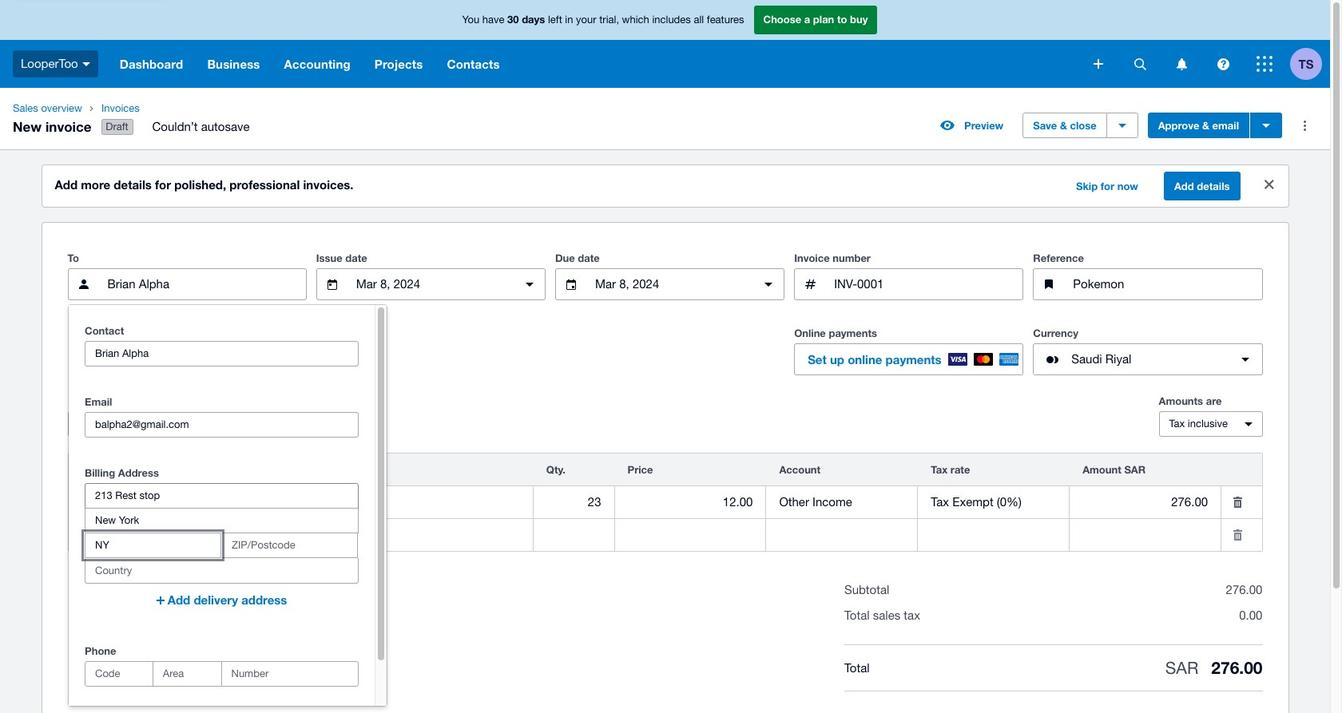 Task type: describe. For each thing, give the bounding box(es) containing it.
add for add more details for polished, professional invoices.
[[55, 177, 78, 192]]

amounts are
[[1159, 395, 1222, 408]]

riyal
[[1106, 352, 1132, 366]]

Number field
[[222, 662, 358, 686]]

invoice number element
[[794, 269, 1024, 300]]

saudi riyal button
[[1033, 344, 1263, 376]]

set up online payments button
[[794, 344, 1024, 376]]

address
[[118, 467, 159, 479]]

new invoice
[[13, 118, 91, 135]]

date for issue date
[[345, 252, 367, 265]]

approve & email button
[[1148, 113, 1250, 138]]

contacts
[[447, 57, 500, 71]]

tax for tax inclusive
[[1169, 418, 1185, 430]]

0 horizontal spatial svg image
[[1094, 59, 1103, 69]]

save
[[1033, 119, 1057, 132]]

amounts
[[1159, 395, 1203, 408]]

City/Town field
[[85, 509, 358, 533]]

draft
[[106, 121, 128, 133]]

saudi riyal
[[1072, 352, 1132, 366]]

Spooky text field
[[261, 487, 533, 518]]

sales
[[873, 609, 901, 622]]

add details button
[[1164, 172, 1240, 201]]

professional
[[230, 177, 300, 192]]

Email text field
[[85, 413, 358, 437]]

days
[[522, 13, 545, 26]]

invoice line item list element
[[68, 453, 1263, 552]]

invoice number
[[794, 252, 871, 265]]

skip
[[1076, 180, 1098, 193]]

1 horizontal spatial svg image
[[1217, 58, 1229, 70]]

add for add delivery address
[[167, 593, 190, 607]]

276.00 for sar
[[1211, 658, 1263, 678]]

fields
[[133, 418, 160, 431]]

add delivery address button
[[85, 584, 359, 616]]

banner containing ts
[[0, 0, 1330, 88]]

polished,
[[174, 177, 226, 192]]

payments inside popup button
[[886, 352, 942, 367]]

saudi
[[1072, 352, 1102, 366]]

2 horizontal spatial svg image
[[1257, 56, 1273, 72]]

skip for now
[[1076, 180, 1138, 193]]

ts
[[1299, 56, 1314, 71]]

invoice
[[45, 118, 91, 135]]

Area field
[[153, 662, 221, 686]]

close button
[[1253, 169, 1285, 201]]

for inside button
[[1101, 180, 1115, 193]]

Contact text field
[[85, 342, 358, 366]]

1 horizontal spatial sar
[[1165, 658, 1199, 678]]

more
[[81, 177, 110, 192]]

amount
[[1083, 463, 1122, 476]]

have
[[482, 14, 505, 26]]

more date options image for due date
[[753, 269, 785, 300]]

you have 30 days left in your trial, which includes all features
[[462, 13, 744, 26]]

skip for now button
[[1067, 173, 1148, 199]]

inclusive
[[1188, 418, 1228, 430]]

group inside add delivery address group
[[85, 662, 359, 687]]

includes
[[652, 14, 691, 26]]

delivery
[[194, 593, 238, 607]]

item
[[122, 463, 144, 476]]

online
[[794, 327, 826, 340]]

left
[[548, 14, 562, 26]]

1 horizontal spatial svg image
[[1134, 58, 1146, 70]]

show/hide
[[78, 418, 131, 431]]

preview button
[[931, 113, 1013, 138]]

price
[[628, 463, 653, 476]]

ZIP/Postcode field
[[222, 534, 357, 558]]

add delivery address
[[167, 593, 287, 607]]

choose
[[763, 13, 801, 26]]

which
[[622, 14, 649, 26]]

accounting button
[[272, 40, 363, 88]]

you
[[462, 14, 480, 26]]

2 horizontal spatial svg image
[[1176, 58, 1187, 70]]

due
[[555, 252, 575, 265]]

show/hide fields
[[78, 418, 160, 431]]

more date options image for issue date
[[514, 269, 546, 300]]

rate
[[951, 463, 970, 476]]

add details
[[1174, 180, 1230, 193]]

sar inside invoice line item list element
[[1124, 463, 1146, 476]]

issue
[[316, 252, 343, 265]]

svg image inside the loopertoo popup button
[[82, 62, 90, 66]]

reference
[[1033, 252, 1084, 265]]

0 horizontal spatial details
[[114, 177, 152, 192]]

features
[[707, 14, 744, 26]]

autosave
[[201, 120, 250, 134]]

buy
[[850, 13, 868, 26]]

contact
[[85, 324, 124, 337]]

276.00 for subtotal
[[1226, 583, 1263, 597]]

currency
[[1033, 327, 1078, 340]]

sales overview
[[13, 102, 82, 114]]

invoices.
[[303, 177, 354, 192]]

projects button
[[363, 40, 435, 88]]

total for total sales tax
[[844, 609, 870, 622]]

business
[[207, 57, 260, 71]]

business button
[[195, 40, 272, 88]]

tax inclusive button
[[1159, 412, 1263, 437]]

0 vertical spatial payments
[[829, 327, 877, 340]]

dashboard
[[120, 57, 183, 71]]



Task type: locate. For each thing, give the bounding box(es) containing it.
0 horizontal spatial &
[[1060, 119, 1067, 132]]

1 vertical spatial 276.00
[[1211, 658, 1263, 678]]

date
[[345, 252, 367, 265], [578, 252, 600, 265]]

remove image
[[1222, 487, 1254, 519]]

0.00
[[1239, 609, 1263, 622]]

tax inside 'popup button'
[[1169, 418, 1185, 430]]

& right save
[[1060, 119, 1067, 132]]

&
[[1060, 119, 1067, 132], [1202, 119, 1210, 132]]

all
[[694, 14, 704, 26]]

1 horizontal spatial details
[[1197, 180, 1230, 193]]

email
[[1212, 119, 1239, 132]]

sales
[[13, 102, 38, 114]]

tax down amounts on the right of page
[[1169, 418, 1185, 430]]

tax left rate
[[931, 463, 948, 476]]

Code field
[[85, 662, 152, 686]]

& for close
[[1060, 119, 1067, 132]]

& for email
[[1202, 119, 1210, 132]]

set
[[808, 352, 827, 367]]

1 vertical spatial tax
[[931, 463, 948, 476]]

1 horizontal spatial date
[[578, 252, 600, 265]]

0 vertical spatial total
[[844, 609, 870, 622]]

1 horizontal spatial payments
[[886, 352, 942, 367]]

add inside add delivery address button
[[167, 593, 190, 607]]

0 horizontal spatial add
[[55, 177, 78, 192]]

add delivery address group
[[69, 305, 387, 713]]

plan
[[813, 13, 834, 26]]

invoices link
[[95, 101, 262, 117]]

add left more
[[55, 177, 78, 192]]

close image
[[1264, 180, 1274, 189]]

tax
[[904, 609, 920, 622]]

Reference text field
[[1072, 269, 1262, 300]]

accounting
[[284, 57, 351, 71]]

payments up online
[[829, 327, 877, 340]]

overview
[[41, 102, 82, 114]]

add left delivery
[[167, 593, 190, 607]]

None field
[[533, 487, 614, 518], [615, 487, 766, 518], [766, 487, 917, 518], [918, 487, 1069, 518], [1070, 487, 1221, 518], [533, 520, 614, 551], [615, 520, 766, 551], [1070, 520, 1221, 551], [533, 487, 614, 518], [615, 487, 766, 518], [766, 487, 917, 518], [918, 487, 1069, 518], [1070, 487, 1221, 518], [533, 520, 614, 551], [615, 520, 766, 551], [1070, 520, 1221, 551]]

1 more date options image from the left
[[514, 269, 546, 300]]

1 vertical spatial payments
[[886, 352, 942, 367]]

details inside button
[[1197, 180, 1230, 193]]

now
[[1117, 180, 1138, 193]]

svg image up email at the right top
[[1217, 58, 1229, 70]]

remove image
[[1222, 519, 1254, 551]]

& left email at the right top
[[1202, 119, 1210, 132]]

new
[[13, 118, 42, 135]]

sales overview link
[[6, 101, 89, 117]]

total sales tax
[[844, 609, 920, 622]]

tax
[[1169, 418, 1185, 430], [931, 463, 948, 476]]

0 horizontal spatial tax
[[931, 463, 948, 476]]

due date
[[555, 252, 600, 265]]

date right issue
[[345, 252, 367, 265]]

tax rate
[[931, 463, 970, 476]]

Due date text field
[[594, 269, 746, 300]]

more invoice options image
[[1289, 110, 1321, 142]]

1 horizontal spatial tax
[[1169, 418, 1185, 430]]

1 horizontal spatial more date options image
[[753, 269, 785, 300]]

1 date from the left
[[345, 252, 367, 265]]

0 vertical spatial sar
[[1124, 463, 1146, 476]]

sar
[[1124, 463, 1146, 476], [1165, 658, 1199, 678]]

2 more date options image from the left
[[753, 269, 785, 300]]

for
[[155, 177, 171, 192], [1101, 180, 1115, 193]]

number
[[833, 252, 871, 265]]

0 horizontal spatial date
[[345, 252, 367, 265]]

details left the close icon
[[1197, 180, 1230, 193]]

0 horizontal spatial sar
[[1124, 463, 1146, 476]]

close
[[1070, 119, 1097, 132]]

projects
[[374, 57, 423, 71]]

total down subtotal
[[844, 609, 870, 622]]

to
[[837, 13, 847, 26]]

amount sar
[[1083, 463, 1146, 476]]

to
[[68, 252, 79, 265]]

2 horizontal spatial add
[[1174, 180, 1194, 193]]

0 horizontal spatial for
[[155, 177, 171, 192]]

choose a plan to buy
[[763, 13, 868, 26]]

for left now
[[1101, 180, 1115, 193]]

tax for tax rate
[[931, 463, 948, 476]]

tax inclusive
[[1169, 418, 1228, 430]]

show/hide fields button
[[68, 412, 171, 437]]

0 horizontal spatial more date options image
[[514, 269, 546, 300]]

Issue date text field
[[355, 269, 507, 300]]

total
[[844, 609, 870, 622], [844, 661, 870, 675]]

online payments
[[794, 327, 877, 340]]

approve & email
[[1158, 119, 1239, 132]]

svg image left ts
[[1257, 56, 1273, 72]]

subtotal
[[844, 583, 889, 597]]

add for add details
[[1174, 180, 1194, 193]]

2 total from the top
[[844, 661, 870, 675]]

None text field
[[261, 520, 533, 551]]

30
[[507, 13, 519, 26]]

contacts button
[[435, 40, 512, 88]]

add more details for polished, professional invoices.
[[55, 177, 354, 192]]

1 & from the left
[[1060, 119, 1067, 132]]

phone
[[85, 645, 116, 658]]

date right "due"
[[578, 252, 600, 265]]

up
[[830, 352, 844, 367]]

1 vertical spatial total
[[844, 661, 870, 675]]

invoice
[[794, 252, 830, 265]]

billing
[[85, 467, 115, 479]]

invoices
[[101, 102, 140, 114]]

in
[[565, 14, 573, 26]]

2 & from the left
[[1202, 119, 1210, 132]]

2 date from the left
[[578, 252, 600, 265]]

issue date
[[316, 252, 367, 265]]

loopertoo button
[[0, 40, 108, 88]]

svg image
[[1257, 56, 1273, 72], [1217, 58, 1229, 70], [1094, 59, 1103, 69]]

dashboard link
[[108, 40, 195, 88]]

are
[[1206, 395, 1222, 408]]

1 horizontal spatial add
[[167, 593, 190, 607]]

banner
[[0, 0, 1330, 88]]

svg image
[[1134, 58, 1146, 70], [1176, 58, 1187, 70], [82, 62, 90, 66]]

for left polished,
[[155, 177, 171, 192]]

add inside button
[[1174, 180, 1194, 193]]

Invoice number text field
[[833, 269, 1023, 300]]

State/Region field
[[85, 534, 221, 558]]

payments right online
[[886, 352, 942, 367]]

1 horizontal spatial &
[[1202, 119, 1210, 132]]

date for due date
[[578, 252, 600, 265]]

couldn't autosave
[[152, 120, 250, 134]]

0 vertical spatial tax
[[1169, 418, 1185, 430]]

ts button
[[1290, 40, 1330, 88]]

0 horizontal spatial payments
[[829, 327, 877, 340]]

add right now
[[1174, 180, 1194, 193]]

svg image up the close
[[1094, 59, 1103, 69]]

more date options image
[[514, 269, 546, 300], [753, 269, 785, 300]]

Country field
[[85, 559, 358, 583]]

save & close
[[1033, 119, 1097, 132]]

0 horizontal spatial svg image
[[82, 62, 90, 66]]

more line item options element
[[1222, 454, 1262, 486]]

save & close button
[[1023, 113, 1107, 138]]

276.00 up 0.00
[[1226, 583, 1263, 597]]

1 horizontal spatial for
[[1101, 180, 1115, 193]]

add
[[55, 177, 78, 192], [1174, 180, 1194, 193], [167, 593, 190, 607]]

preview
[[964, 119, 1004, 132]]

billing address
[[85, 467, 159, 479]]

details right more
[[114, 177, 152, 192]]

0 vertical spatial 276.00
[[1226, 583, 1263, 597]]

trial,
[[599, 14, 619, 26]]

account
[[779, 463, 821, 476]]

group
[[85, 662, 359, 687]]

tax inside invoice line item list element
[[931, 463, 948, 476]]

loopertoo
[[21, 57, 78, 70]]

approve
[[1158, 119, 1200, 132]]

276.00 down 0.00
[[1211, 658, 1263, 678]]

online
[[848, 352, 882, 367]]

Billing Address field
[[85, 484, 358, 508]]

total down total sales tax
[[844, 661, 870, 675]]

1 vertical spatial sar
[[1165, 658, 1199, 678]]

total for total
[[844, 661, 870, 675]]

1 total from the top
[[844, 609, 870, 622]]

couldn't
[[152, 120, 198, 134]]

address
[[241, 593, 287, 607]]



Task type: vqa. For each thing, say whether or not it's contained in the screenshot.
Markup in the bottom of the page
no



